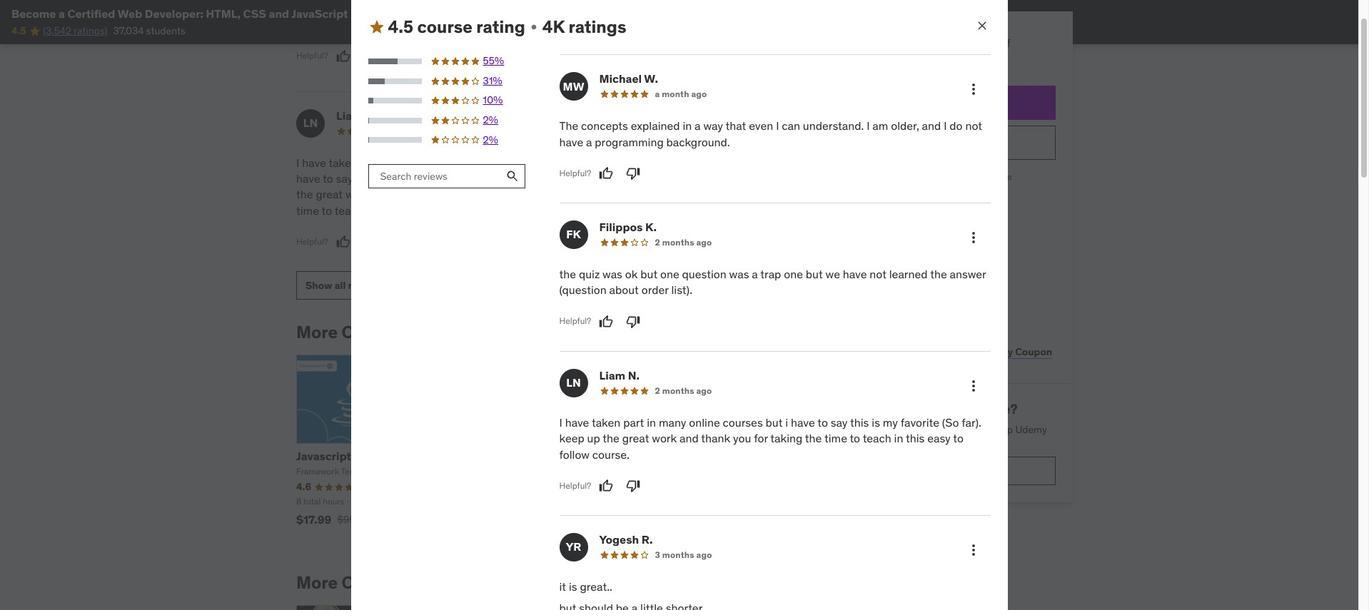 Task type: vqa. For each thing, say whether or not it's contained in the screenshot.


Task type: locate. For each thing, give the bounding box(es) containing it.
3 months ago up be
[[653, 125, 710, 136]]

more for more courses by
[[296, 572, 338, 594]]

r. up programming
[[640, 108, 651, 122]]

mark review by filippos k. as unhelpful image up michael w.
[[624, 49, 639, 63]]

keep
[[490, 171, 515, 186], [559, 431, 585, 446]]

and inside the concepts explained in a way that even i can understand.  i am older, and i do not have a programming background.
[[922, 119, 941, 133]]

0 vertical spatial far).
[[467, 171, 487, 186]]

one right trap
[[784, 267, 803, 281]]

1 vertical spatial 2% button
[[368, 133, 526, 147]]

2 vertical spatial courses
[[847, 437, 882, 450]]

1 vertical spatial lectures
[[697, 510, 728, 521]]

easy down search reviews text box
[[399, 203, 422, 218]]

1 vertical spatial far).
[[962, 415, 982, 430]]

demand
[[936, 222, 972, 235]]

yogesh r. up programming
[[598, 108, 651, 122]]

0 horizontal spatial keep
[[490, 171, 515, 186]]

online down 10% button
[[426, 155, 457, 170]]

1 vertical spatial easy
[[928, 431, 951, 446]]

1 horizontal spatial my
[[883, 415, 898, 430]]

0 horizontal spatial for
[[354, 449, 369, 463]]

great up mark review by liam n. as unhelpful icon
[[622, 431, 649, 446]]

0 vertical spatial n.
[[365, 108, 377, 122]]

yr up "it is great.."
[[566, 540, 581, 554]]

1 vertical spatial course.
[[592, 447, 630, 462]]

i have taken part in many online courses but i have to say this is my favorite  (so far). keep up the great work and thank you for taking the time to teach in this easy to follow course.
[[296, 155, 530, 218], [559, 415, 982, 462]]

2 vertical spatial for
[[354, 449, 369, 463]]

yogesh up programming
[[598, 108, 637, 122]]

0 horizontal spatial not
[[870, 267, 887, 281]]

1 vertical spatial courses
[[723, 415, 763, 430]]

2% button up search reviews text box
[[368, 133, 526, 147]]

total right 8 in the bottom of the page
[[303, 496, 321, 507]]

1 vertical spatial by
[[412, 572, 432, 594]]

0 vertical spatial taking
[[464, 187, 496, 202]]

mark review by filippos k. as unhelpful image
[[624, 49, 639, 63], [626, 315, 640, 329]]

course up additional actions for review by liam n. image
[[936, 345, 969, 358]]

$17.99 $99.99
[[296, 512, 370, 527]]

mark review by filippos k. as helpful image
[[599, 315, 613, 329]]

0 horizontal spatial i
[[522, 155, 525, 170]]

55%
[[483, 54, 504, 67]]

ago for additional actions for review by liam n. image
[[696, 385, 712, 396]]

was left ok
[[603, 267, 622, 281]]

0 horizontal spatial easy
[[399, 203, 422, 218]]

rating
[[476, 15, 525, 37]]

teach up mark review by liam n. as helpful icon
[[335, 203, 363, 218]]

great.. for it is great.. but should be a little shorter.
[[578, 155, 611, 170]]

2 more from the top
[[296, 572, 338, 594]]

say up mark review by liam n. as helpful icon
[[336, 171, 353, 186]]

1 horizontal spatial 4.5
[[388, 15, 413, 37]]

16 lectures
[[686, 510, 728, 521]]

liam
[[336, 108, 362, 122], [599, 368, 626, 383]]

(question
[[559, 283, 607, 297]]

249
[[870, 262, 888, 275]]

$19.99
[[847, 28, 920, 57]]

online up mark
[[689, 415, 720, 430]]

work up mark review by liam n. as helpful icon
[[346, 187, 370, 202]]

helpful? left mark review by michael w. as helpful icon
[[559, 168, 591, 178]]

1 horizontal spatial tech
[[531, 321, 569, 343]]

say left your
[[831, 415, 848, 430]]

mark review by filippos k. as helpful image
[[597, 49, 612, 63]]

helpful? up mw
[[558, 50, 589, 61]]

liam down mark review by filippos k. as helpful image at the left
[[599, 368, 626, 383]]

and
[[269, 6, 289, 21], [922, 119, 941, 133], [373, 187, 392, 202], [680, 431, 699, 446]]

liam n. down mark review by filippos k. as helpful image at the left
[[599, 368, 640, 383]]

teach
[[335, 203, 363, 218], [863, 431, 891, 446]]

my
[[388, 171, 403, 186], [883, 415, 898, 430]]

far).
[[467, 171, 487, 186], [962, 415, 982, 430]]

many
[[396, 155, 423, 170], [659, 415, 686, 430]]

mark review by filippos k. as unhelpful image right mark review by filippos k. as helpful image at the left
[[626, 315, 640, 329]]

not right do
[[965, 119, 982, 133]]

0 horizontal spatial hours
[[323, 496, 344, 507]]

all levels
[[572, 496, 608, 507]]

course. up mark review by liam n. as helpful image
[[592, 447, 630, 462]]

0 vertical spatial easy
[[399, 203, 422, 218]]

by
[[412, 321, 432, 343], [412, 572, 432, 594]]

1 courses from the top
[[342, 321, 408, 343]]

(so left submit search image
[[447, 171, 464, 186]]

easy down more
[[928, 431, 951, 446]]

0 horizontal spatial course.
[[471, 203, 508, 218]]

tech down "(question"
[[531, 321, 569, 343]]

i right submit search image
[[522, 155, 525, 170]]

far). left submit search image
[[467, 171, 487, 186]]

2 vertical spatial 2 months ago
[[655, 385, 712, 396]]

0 horizontal spatial my
[[388, 171, 403, 186]]

1 vertical spatial work
[[652, 431, 677, 446]]

far). up the anywhere.
[[962, 415, 982, 430]]

teach down training
[[863, 431, 891, 446]]

0 horizontal spatial total
[[303, 496, 321, 507]]

1 by from the top
[[412, 321, 432, 343]]

2 by from the top
[[412, 572, 432, 594]]

0 horizontal spatial far).
[[467, 171, 487, 186]]

0 vertical spatial courses
[[342, 321, 408, 343]]

taking
[[464, 187, 496, 202], [771, 431, 803, 446]]

xsmall image
[[528, 21, 540, 33], [847, 262, 859, 276]]

1 vertical spatial mark review by filippos k. as unhelpful image
[[626, 315, 640, 329]]

great up mark review by liam n. as helpful icon
[[316, 187, 343, 202]]

framework for beginners
[[296, 466, 339, 477]]

courses down $99.99
[[342, 572, 408, 594]]

it for it is great..
[[559, 580, 566, 594]]

55% button
[[368, 54, 526, 68]]

courses inside "training 2 or more people? get your team access to 25,000+ top udemy courses anytime, anywhere."
[[847, 437, 882, 450]]

0 vertical spatial course
[[417, 15, 473, 37]]

3
[[653, 125, 659, 136], [655, 550, 660, 560]]

1 vertical spatial liam
[[599, 368, 626, 383]]

2 one from the left
[[784, 267, 803, 281]]

2 months ago for mark review by liam n. as helpful image
[[655, 385, 712, 396]]

courses
[[342, 321, 408, 343], [342, 572, 408, 594]]

1 one from the left
[[660, 267, 679, 281]]

ok
[[625, 267, 638, 281]]

0 horizontal spatial lectures
[[363, 496, 394, 507]]

one up list).
[[660, 267, 679, 281]]

we
[[826, 267, 840, 281]]

gift this course link
[[893, 338, 972, 366]]

lectures right '16'
[[697, 510, 728, 521]]

0 vertical spatial by
[[412, 321, 432, 343]]

0 vertical spatial thank
[[395, 187, 424, 202]]

show all reviews
[[306, 279, 385, 292]]

ratings)
[[74, 25, 107, 37]]

certified
[[67, 6, 115, 21]]

helpful? left mark review by filippos k. as helpful image at the left
[[559, 316, 591, 327]]

2
[[392, 125, 397, 136], [655, 237, 660, 248], [655, 385, 660, 396], [903, 401, 911, 418]]

0 horizontal spatial tech
[[341, 466, 359, 477]]

1 was from the left
[[603, 267, 622, 281]]

0 vertical spatial course.
[[471, 203, 508, 218]]

4.5
[[388, 15, 413, 37], [11, 25, 26, 37]]

lectures
[[363, 496, 394, 507], [697, 510, 728, 521]]

1 vertical spatial yogesh
[[599, 533, 639, 547]]

1
[[637, 510, 640, 521]]

resources
[[955, 262, 999, 275]]

2% button down 10% button
[[368, 114, 526, 128]]

1 horizontal spatial total
[[642, 510, 660, 521]]

0 vertical spatial part
[[360, 155, 381, 170]]

4.5 for 4.5
[[11, 25, 26, 37]]

83% off
[[971, 36, 1011, 50]]

3 months ago down $14.99
[[655, 550, 712, 560]]

mark review by liam n. as helpful image
[[336, 235, 350, 249]]

time
[[296, 203, 319, 218], [825, 431, 847, 446]]

additional actions for review by liam n. image
[[965, 378, 982, 395]]

helpful? for mark review by liam n. as helpful image
[[559, 480, 591, 491]]

framework tech link
[[436, 321, 569, 343]]

0 horizontal spatial was
[[603, 267, 622, 281]]

reviews
[[348, 279, 385, 292]]

0 horizontal spatial teach
[[335, 203, 363, 218]]

1 vertical spatial ln
[[566, 376, 581, 390]]

mark review by michael w. as unhelpful image
[[626, 166, 640, 181]]

it
[[558, 155, 564, 170], [559, 580, 566, 594]]

total for 1
[[642, 510, 660, 521]]

249 downloadable resources
[[870, 262, 999, 275]]

0 vertical spatial r.
[[640, 108, 651, 122]]

2 courses from the top
[[342, 572, 408, 594]]

1 horizontal spatial was
[[729, 267, 749, 281]]

favorite
[[406, 171, 445, 186], [901, 415, 939, 430]]

1 vertical spatial course
[[873, 199, 910, 214]]

3 up it is great.. but should be a little shorter.
[[653, 125, 659, 136]]

framework
[[436, 321, 527, 343], [296, 466, 339, 477], [637, 480, 680, 491]]

0 horizontal spatial (so
[[447, 171, 464, 186]]

beginners
[[372, 449, 427, 463]]

1 horizontal spatial one
[[784, 267, 803, 281]]

helpful? up all
[[559, 480, 591, 491]]

about
[[609, 283, 639, 297]]

37,034 students
[[113, 25, 185, 37]]

additional actions for review by michael w. image
[[965, 81, 982, 98]]

0 vertical spatial framework
[[436, 321, 527, 343]]

course inside gift this course link
[[936, 345, 969, 358]]

liam n. down mark review by michael w. as helpful image on the left top of page
[[336, 108, 377, 122]]

1 vertical spatial framework
[[296, 466, 339, 477]]

not left learned
[[870, 267, 887, 281]]

courses down the reviews
[[342, 321, 408, 343]]

framework inside javascript for beginners framework tech
[[296, 466, 339, 477]]

2 vertical spatial framework
[[637, 480, 680, 491]]

become a certified web developer: html, css and javascript
[[11, 6, 348, 21]]

course up the 55% button
[[417, 15, 473, 37]]

ago for additional actions for review by michael w. icon at the top right of page
[[691, 89, 707, 99]]

ratings
[[569, 15, 626, 37]]

courses up lassoff
[[723, 415, 763, 430]]

not inside the quiz was ok but one question was a trap one but we have not learned the answer (question about order list).
[[870, 267, 887, 281]]

in inside the concepts explained in a way that even i can understand.  i am older, and i do not have a programming background.
[[683, 119, 692, 133]]

follow up all
[[559, 447, 590, 462]]

a down concepts
[[586, 135, 592, 149]]

xsmall image right we
[[847, 262, 859, 276]]

lectures for 16 lectures
[[697, 510, 728, 521]]

w.
[[644, 72, 658, 86]]

8 total hours
[[296, 496, 344, 507]]

a up (3,542
[[59, 6, 65, 21]]

hours down this course includes:
[[892, 222, 918, 235]]

beginner
[[735, 510, 770, 521]]

i left get
[[786, 415, 788, 430]]

share
[[850, 345, 878, 358]]

1 vertical spatial i have taken part in many online courses but i have to say this is my favorite  (so far). keep up the great work and thank you for taking the time to teach in this easy to follow course.
[[559, 415, 982, 462]]

a left trap
[[752, 267, 758, 281]]

1 vertical spatial taking
[[771, 431, 803, 446]]

1 vertical spatial it
[[559, 580, 566, 594]]

javascript for beginners link
[[296, 449, 427, 463]]

on-
[[920, 222, 936, 235]]

yogesh down 1
[[599, 533, 639, 547]]

total right 1
[[642, 510, 660, 521]]

xsmall image left 4k
[[528, 21, 540, 33]]

0 horizontal spatial 4.5
[[11, 25, 26, 37]]

helpful? left mark review by michael w. as helpful image on the left top of page
[[296, 50, 328, 61]]

$14.99
[[637, 526, 674, 540]]

order
[[642, 283, 669, 297]]

months for additional actions for review by liam n. image
[[662, 385, 694, 396]]

was left trap
[[729, 267, 749, 281]]

yr
[[564, 116, 580, 130], [566, 540, 581, 554]]

1 vertical spatial say
[[831, 415, 848, 430]]

r.
[[640, 108, 651, 122], [642, 533, 653, 547]]

for inside javascript for beginners framework tech
[[354, 449, 369, 463]]

you
[[427, 187, 445, 202], [733, 431, 751, 446]]

follow down search reviews text box
[[438, 203, 469, 218]]

more for more courses by framework tech
[[296, 321, 338, 343]]

additional actions for review by yogesh r. image
[[965, 542, 982, 559]]

yr left concepts
[[564, 116, 580, 130]]

months for additional actions for review by yogesh r. icon
[[662, 550, 694, 560]]

4.5 right "medium" icon
[[388, 15, 413, 37]]

fk
[[566, 227, 581, 242]]

0 horizontal spatial up
[[517, 171, 530, 186]]

tech inside javascript for beginners framework tech
[[341, 466, 359, 477]]

lectures right the 72
[[363, 496, 394, 507]]

0 vertical spatial hours
[[892, 222, 918, 235]]

1 horizontal spatial online
[[689, 415, 720, 430]]

liam n.
[[336, 108, 377, 122], [599, 368, 640, 383]]

courses
[[460, 155, 500, 170], [723, 415, 763, 430], [847, 437, 882, 450]]

0 horizontal spatial taken
[[329, 155, 358, 170]]

1 more from the top
[[296, 321, 338, 343]]

0 vertical spatial great..
[[578, 155, 611, 170]]

1 horizontal spatial xsmall image
[[847, 262, 859, 276]]

yogesh r. down 1
[[599, 533, 653, 547]]

Search reviews text field
[[368, 164, 501, 189]]

1 horizontal spatial taken
[[592, 415, 621, 430]]

0 horizontal spatial liam n.
[[336, 108, 377, 122]]

up
[[517, 171, 530, 186], [587, 431, 600, 446]]

0 horizontal spatial you
[[427, 187, 445, 202]]

more down "$17.99" at the bottom of the page
[[296, 572, 338, 594]]

total for 8
[[303, 496, 321, 507]]

say
[[336, 171, 353, 186], [831, 415, 848, 430]]

courses left submit search image
[[460, 155, 500, 170]]

tech down javascript for beginners link
[[341, 466, 359, 477]]

$17.99
[[296, 512, 332, 527]]

helpful? for mark review by michael w. as helpful icon
[[559, 168, 591, 178]]

more down show
[[296, 321, 338, 343]]

1 vertical spatial you
[[733, 431, 751, 446]]

0 horizontal spatial favorite
[[406, 171, 445, 186]]

this course includes:
[[847, 199, 962, 214]]

hours up $17.99 $99.99
[[323, 496, 344, 507]]

1 horizontal spatial not
[[965, 119, 982, 133]]

helpful? for mark review by michael w. as helpful image on the left top of page
[[296, 50, 328, 61]]

3 months ago
[[653, 125, 710, 136], [655, 550, 712, 560]]

1 horizontal spatial thank
[[701, 431, 730, 446]]

total
[[303, 496, 321, 507], [642, 510, 660, 521]]

2 inside "training 2 or more people? get your team access to 25,000+ top udemy courses anytime, anywhere."
[[903, 401, 911, 418]]

0 vertical spatial i have taken part in many online courses but i have to say this is my favorite  (so far). keep up the great work and thank you for taking the time to teach in this easy to follow course.
[[296, 155, 530, 218]]

4.6
[[296, 481, 311, 493]]

close modal image
[[975, 18, 989, 32]]

r. down 1 total hour
[[642, 533, 653, 547]]

course.
[[471, 203, 508, 218], [592, 447, 630, 462]]

1 vertical spatial r.
[[642, 533, 653, 547]]

work
[[346, 187, 370, 202], [652, 431, 677, 446]]

courses down get
[[847, 437, 882, 450]]

course up 54.5
[[873, 199, 910, 214]]

mark review by liam n. as unhelpful image
[[626, 479, 640, 493]]

work up framework tech, mark lassoff
[[652, 431, 677, 446]]

it is great..
[[559, 580, 612, 594]]

course. down submit search image
[[471, 203, 508, 218]]

1 horizontal spatial favorite
[[901, 415, 939, 430]]

0 horizontal spatial courses
[[460, 155, 500, 170]]

(so up the anywhere.
[[942, 415, 959, 430]]

1 horizontal spatial ln
[[566, 376, 581, 390]]

0 vertical spatial for
[[448, 187, 462, 202]]

mark review by michael w. as helpful image
[[336, 49, 350, 63]]

3 down $14.99
[[655, 550, 660, 560]]

add to cart
[[922, 95, 982, 109]]

4.5 down become
[[11, 25, 26, 37]]

am
[[873, 119, 888, 133]]

0 vertical spatial 2% button
[[368, 114, 526, 128]]

trap
[[761, 267, 781, 281]]

2 2% button from the top
[[368, 133, 526, 147]]

1 vertical spatial not
[[870, 267, 887, 281]]

1 vertical spatial 2%
[[483, 133, 498, 146]]

become
[[11, 6, 56, 21]]

older,
[[891, 119, 919, 133]]

more
[[930, 401, 963, 418]]

liam down mark review by michael w. as helpful image on the left top of page
[[336, 108, 362, 122]]



Task type: describe. For each thing, give the bounding box(es) containing it.
0 vertical spatial great
[[316, 187, 343, 202]]

quiz
[[579, 267, 600, 281]]

add
[[922, 95, 944, 109]]

to inside button
[[946, 95, 957, 109]]

mark review by michael w. as helpful image
[[599, 166, 613, 181]]

gift this course
[[896, 345, 969, 358]]

0 horizontal spatial i have taken part in many online courses but i have to say this is my favorite  (so far). keep up the great work and thank you for taking the time to teach in this easy to follow course.
[[296, 155, 530, 218]]

(3,542
[[43, 25, 71, 37]]

background.
[[666, 135, 730, 149]]

1 horizontal spatial up
[[587, 431, 600, 446]]

2 months ago for mark review by filippos k. as helpful image at the left
[[655, 237, 712, 248]]

little
[[692, 155, 714, 170]]

mw
[[563, 79, 584, 93]]

0 vertical spatial (so
[[447, 171, 464, 186]]

0 vertical spatial favorite
[[406, 171, 445, 186]]

0 horizontal spatial work
[[346, 187, 370, 202]]

access
[[913, 423, 943, 436]]

all
[[572, 496, 582, 507]]

the quiz was ok but one question was a trap one but we have not learned the answer (question about order list).
[[559, 267, 986, 297]]

training 2 or more people? get your team access to 25,000+ top udemy courses anytime, anywhere.
[[847, 401, 1047, 450]]

cart
[[960, 95, 982, 109]]

the
[[559, 119, 578, 133]]

0 vertical spatial yogesh
[[598, 108, 637, 122]]

0 vertical spatial yogesh r.
[[598, 108, 651, 122]]

course for 4.5
[[417, 15, 473, 37]]

2 2% from the top
[[483, 133, 498, 146]]

(3,542 ratings)
[[43, 25, 107, 37]]

framework for by
[[436, 321, 527, 343]]

0 vertical spatial ln
[[303, 116, 318, 130]]

0 vertical spatial say
[[336, 171, 353, 186]]

show
[[306, 279, 332, 292]]

0 vertical spatial i
[[522, 155, 525, 170]]

mark review by michael w. as unhelpful image
[[363, 49, 377, 63]]

even
[[749, 119, 773, 133]]

tech for javascript for beginners framework tech
[[341, 466, 359, 477]]

guarantee
[[972, 171, 1012, 182]]

tech,
[[682, 480, 702, 491]]

get
[[847, 423, 864, 436]]

or
[[914, 401, 927, 418]]

ago for additional actions for review by filippos k. icon
[[696, 237, 712, 248]]

developer:
[[145, 6, 203, 21]]

1 vertical spatial (so
[[942, 415, 959, 430]]

37,034
[[113, 25, 144, 37]]

by for more courses by framework tech
[[412, 321, 432, 343]]

1 vertical spatial teach
[[863, 431, 891, 446]]

anytime,
[[885, 437, 923, 450]]

by for more courses by
[[412, 572, 432, 594]]

$99.99
[[337, 513, 370, 526]]

should
[[630, 155, 665, 170]]

includes:
[[912, 199, 962, 214]]

1 vertical spatial my
[[883, 415, 898, 430]]

framework tech, mark lassoff
[[637, 480, 753, 491]]

1 vertical spatial for
[[754, 431, 768, 446]]

filippos k.
[[599, 220, 657, 234]]

money-
[[922, 171, 951, 182]]

great.. for it is great..
[[580, 580, 612, 594]]

the concepts explained in a way that even i can understand.  i am older, and i do not have a programming background.
[[559, 119, 982, 149]]

4k
[[542, 15, 565, 37]]

a right be
[[683, 155, 689, 170]]

1 2% button from the top
[[368, 114, 526, 128]]

0 vertical spatial xsmall image
[[528, 21, 540, 33]]

tech for more courses by framework tech
[[531, 321, 569, 343]]

back
[[951, 171, 970, 182]]

0 vertical spatial 2 months ago
[[392, 125, 449, 136]]

1 horizontal spatial i have taken part in many online courses but i have to say this is my favorite  (so far). keep up the great work and thank you for taking the time to teach in this easy to follow course.
[[559, 415, 982, 462]]

shorter.
[[717, 155, 756, 170]]

0 vertical spatial yr
[[564, 116, 580, 130]]

lassoff
[[725, 480, 753, 491]]

1 vertical spatial n.
[[628, 368, 640, 383]]

0 vertical spatial my
[[388, 171, 403, 186]]

72 lectures
[[352, 496, 394, 507]]

1 vertical spatial hours
[[323, 496, 344, 507]]

1 vertical spatial time
[[825, 431, 847, 446]]

mark review by filippos k. as unhelpful image for mark review by filippos k. as helpful icon
[[624, 49, 639, 63]]

30-
[[891, 171, 905, 182]]

learned
[[889, 267, 928, 281]]

mark review by liam n. as helpful image
[[599, 479, 613, 493]]

1 2% from the top
[[483, 114, 498, 126]]

1 vertical spatial 3 months ago
[[655, 550, 712, 560]]

concepts
[[581, 119, 628, 133]]

0 vertical spatial many
[[396, 155, 423, 170]]

2 was from the left
[[729, 267, 749, 281]]

1 vertical spatial thank
[[701, 431, 730, 446]]

31%
[[483, 74, 502, 87]]

16
[[686, 510, 695, 521]]

to inside "training 2 or more people? get your team access to 25,000+ top udemy courses anytime, anywhere."
[[946, 423, 955, 436]]

0 vertical spatial 3 months ago
[[653, 125, 710, 136]]

courses for more courses by
[[342, 572, 408, 594]]

not inside the concepts explained in a way that even i can understand.  i am older, and i do not have a programming background.
[[965, 119, 982, 133]]

do
[[950, 119, 963, 133]]

a month ago
[[655, 89, 707, 99]]

1 vertical spatial taken
[[592, 415, 621, 430]]

months for additional actions for review by filippos k. icon
[[662, 237, 694, 248]]

question
[[682, 267, 727, 281]]

gift
[[896, 345, 914, 358]]

1 vertical spatial yogesh r.
[[599, 533, 653, 547]]

additional actions for review by filippos k. image
[[965, 229, 982, 246]]

anywhere.
[[925, 437, 971, 450]]

0 horizontal spatial taking
[[464, 187, 496, 202]]

a down w.
[[655, 89, 660, 99]]

top
[[999, 423, 1014, 436]]

1 horizontal spatial part
[[623, 415, 644, 430]]

0 vertical spatial teach
[[335, 203, 363, 218]]

it for it is great.. but should be a little shorter.
[[558, 155, 564, 170]]

helpful? left mark review by liam n. as helpful icon
[[296, 236, 328, 247]]

8
[[296, 496, 302, 507]]

1 horizontal spatial liam n.
[[599, 368, 640, 383]]

udemy
[[1016, 423, 1047, 436]]

1 horizontal spatial taking
[[771, 431, 803, 446]]

html,
[[206, 6, 241, 21]]

0 vertical spatial you
[[427, 187, 445, 202]]

1 horizontal spatial you
[[733, 431, 751, 446]]

javascript for beginners framework tech
[[296, 449, 427, 477]]

mark
[[704, 480, 723, 491]]

1 horizontal spatial say
[[831, 415, 848, 430]]

25,000+
[[957, 423, 996, 436]]

4.5 for 4.5 course rating
[[388, 15, 413, 37]]

students
[[146, 25, 185, 37]]

0 vertical spatial online
[[426, 155, 457, 170]]

0 vertical spatial courses
[[460, 155, 500, 170]]

1 horizontal spatial work
[[652, 431, 677, 446]]

apply coupon
[[986, 345, 1053, 358]]

a left way
[[695, 119, 701, 133]]

course for this
[[873, 199, 910, 214]]

4.5 course rating
[[388, 15, 525, 37]]

michael w.
[[599, 72, 658, 86]]

coupon
[[1016, 345, 1053, 358]]

0 vertical spatial liam
[[336, 108, 362, 122]]

1 vertical spatial online
[[689, 415, 720, 430]]

0 vertical spatial taken
[[329, 155, 358, 170]]

explained
[[631, 119, 680, 133]]

video
[[974, 222, 998, 235]]

levels
[[584, 496, 608, 507]]

30-day money-back guarantee
[[891, 171, 1012, 182]]

1 vertical spatial 3
[[655, 550, 660, 560]]

apply coupon button
[[983, 338, 1056, 366]]

team
[[888, 423, 910, 436]]

mark review by filippos k. as unhelpful image for mark review by filippos k. as helpful image at the left
[[626, 315, 640, 329]]

people?
[[966, 401, 1018, 418]]

courses for more courses by framework tech
[[342, 321, 408, 343]]

hour
[[662, 510, 679, 521]]

helpful? for mark review by filippos k. as helpful icon
[[558, 50, 589, 61]]

more courses by framework tech
[[296, 321, 569, 343]]

be
[[667, 155, 680, 170]]

apply
[[986, 345, 1014, 358]]

1 horizontal spatial for
[[448, 187, 462, 202]]

a inside the quiz was ok but one question was a trap one but we have not learned the answer (question about order list).
[[752, 267, 758, 281]]

0 vertical spatial 3
[[653, 125, 659, 136]]

understand.
[[803, 119, 864, 133]]

1 vertical spatial many
[[659, 415, 686, 430]]

michael
[[599, 72, 642, 86]]

off
[[998, 36, 1011, 50]]

1 horizontal spatial follow
[[559, 447, 590, 462]]

1 vertical spatial great
[[622, 431, 649, 446]]

1 total hour
[[637, 510, 679, 521]]

more courses by
[[296, 572, 436, 594]]

day
[[905, 171, 920, 182]]

0 horizontal spatial follow
[[438, 203, 469, 218]]

this
[[847, 199, 870, 214]]

0 horizontal spatial thank
[[395, 187, 424, 202]]

have inside the quiz was ok but one question was a trap one but we have not learned the answer (question about order list).
[[843, 267, 867, 281]]

1 vertical spatial keep
[[559, 431, 585, 446]]

helpful? for mark review by filippos k. as helpful image at the left
[[559, 316, 591, 327]]

share button
[[847, 338, 881, 366]]

1 vertical spatial yr
[[566, 540, 581, 554]]

submit search image
[[505, 169, 520, 184]]

1 horizontal spatial easy
[[928, 431, 951, 446]]

have inside the concepts explained in a way that even i can understand.  i am older, and i do not have a programming background.
[[559, 135, 583, 149]]

1 horizontal spatial courses
[[723, 415, 763, 430]]

way
[[703, 119, 723, 133]]

ajax development link
[[467, 449, 570, 463]]

0 horizontal spatial part
[[360, 155, 381, 170]]

it is great.. but should be a little shorter.
[[558, 155, 756, 170]]

lectures for 72 lectures
[[363, 496, 394, 507]]

javascript
[[296, 449, 351, 463]]

ago for additional actions for review by yogesh r. icon
[[696, 550, 712, 560]]

your
[[866, 423, 885, 436]]

medium image
[[368, 18, 385, 36]]

83%
[[971, 36, 995, 50]]

development
[[497, 449, 570, 463]]

0 horizontal spatial time
[[296, 203, 319, 218]]

1 horizontal spatial i
[[786, 415, 788, 430]]

0 horizontal spatial n.
[[365, 108, 377, 122]]



